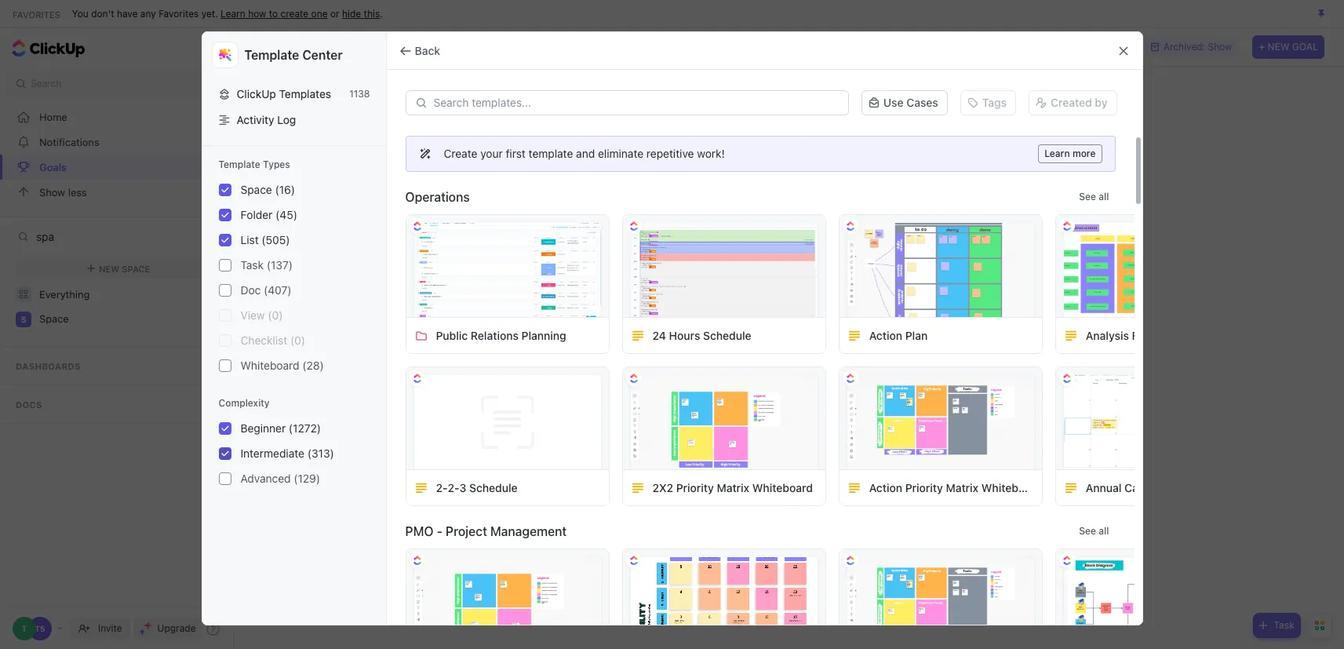 Task type: locate. For each thing, give the bounding box(es) containing it.
see for pmo - project management
[[1079, 525, 1096, 537]]

meeting
[[1138, 328, 1181, 342]]

1 vertical spatial schedule
[[469, 481, 518, 494]]

1 vertical spatial (0)
[[290, 334, 305, 347]]

2-
[[436, 481, 448, 494], [448, 481, 460, 494]]

matrix for 2x2
[[717, 481, 750, 494]]

1 vertical spatial create
[[833, 441, 872, 458]]

everything
[[39, 288, 90, 300]]

operations
[[405, 190, 470, 204]]

1 horizontal spatial learn
[[1045, 148, 1070, 159]]

space link
[[39, 307, 223, 332]]

24
[[653, 328, 666, 342]]

to
[[269, 7, 278, 19]]

(430)
[[264, 283, 293, 297]]

sidebar navigation
[[0, 28, 237, 649]]

create right to
[[281, 7, 309, 19]]

show left archived:
[[1108, 41, 1132, 53]]

(591)
[[262, 233, 288, 246]]

all down 'learn more' link
[[1099, 191, 1109, 202]]

framework
[[1132, 481, 1190, 494]]

new inside sidebar navigation
[[99, 263, 119, 274]]

1 vertical spatial action
[[869, 481, 903, 494]]

create for to
[[281, 7, 309, 19]]

0 horizontal spatial (0)
[[268, 308, 283, 322]]

0 horizontal spatial favorites
[[13, 9, 60, 19]]

2 see all from the top
[[1079, 525, 1109, 537]]

Advanced (129) checkbox
[[219, 473, 231, 485]]

1 horizontal spatial task
[[1274, 619, 1295, 631]]

1 vertical spatial new
[[99, 263, 119, 274]]

0 horizontal spatial show
[[39, 186, 65, 198]]

all down analysis
[[1099, 525, 1109, 537]]

see for operations
[[1079, 191, 1096, 202]]

1 vertical spatial task
[[1274, 619, 1295, 631]]

0 horizontal spatial you
[[72, 7, 89, 19]]

archived:
[[1164, 41, 1206, 53]]

list
[[241, 233, 259, 246]]

cases
[[907, 96, 939, 109]]

0 vertical spatial learn
[[221, 7, 246, 19]]

0 vertical spatial action
[[869, 328, 903, 342]]

create right also at the right bottom of page
[[833, 441, 872, 458]]

favorites right any
[[159, 7, 199, 19]]

see all for operations
[[1079, 191, 1109, 202]]

action for action plan
[[869, 328, 903, 342]]

see
[[1079, 191, 1096, 202], [1079, 525, 1096, 537]]

clear search image
[[212, 231, 223, 242]]

1 priority from the left
[[676, 481, 714, 494]]

(0) for view (0)
[[268, 308, 283, 322]]

0 horizontal spatial learn
[[221, 7, 246, 19]]

0 horizontal spatial create
[[281, 7, 309, 19]]

2 2- from the left
[[448, 481, 460, 494]]

outside
[[914, 441, 960, 458]]

folders
[[660, 441, 703, 458]]

1 vertical spatial see all
[[1079, 525, 1109, 537]]

1 vertical spatial template
[[219, 159, 260, 170]]

tags button
[[954, 89, 1023, 117]]

0 vertical spatial new
[[1268, 41, 1290, 53]]

advanced
[[241, 472, 291, 485]]

schedule right hours
[[703, 328, 752, 342]]

1 horizontal spatial priority
[[906, 481, 943, 494]]

task for task (145)
[[241, 258, 264, 272]]

see all for pmo - project management
[[1079, 525, 1109, 537]]

work!
[[697, 147, 725, 160]]

(0) right view
[[268, 308, 283, 322]]

you left can
[[751, 441, 774, 458]]

1 all from the top
[[1099, 191, 1109, 202]]

2 action from the top
[[869, 481, 903, 494]]

3
[[460, 481, 467, 494]]

(0)
[[268, 308, 283, 322], [290, 334, 305, 347]]

goal
[[1293, 41, 1319, 53]]

space down everything
[[39, 313, 69, 325]]

more
[[1073, 148, 1096, 159]]

(127)
[[276, 208, 301, 221]]

template left types
[[219, 159, 260, 170]]

2- up project at the left bottom
[[448, 481, 460, 494]]

whiteboard
[[241, 359, 299, 372], [753, 481, 813, 494], [982, 481, 1042, 494], [1193, 481, 1254, 494]]

1 horizontal spatial create
[[833, 441, 872, 458]]

0 vertical spatial see all
[[1079, 191, 1109, 202]]

1 vertical spatial see all button
[[1073, 522, 1116, 541]]

template up clickup templates
[[244, 48, 299, 62]]

center
[[302, 48, 343, 62]]

template types
[[219, 159, 290, 170]]

create your first template and eliminate repetitive work!
[[444, 147, 725, 160]]

management
[[490, 524, 567, 538]]

goals up show less
[[39, 161, 67, 173]]

favorites
[[159, 7, 199, 19], [13, 9, 60, 19]]

everything link
[[0, 282, 237, 307]]

your
[[481, 147, 503, 160]]

1 horizontal spatial show
[[1108, 41, 1132, 53]]

favorites left don't on the top left of the page
[[13, 9, 60, 19]]

archived: show
[[1164, 41, 1233, 53]]

goals left the outside
[[876, 441, 911, 458]]

whiteboard right framework
[[1193, 481, 1254, 494]]

0 vertical spatial space
[[241, 183, 272, 196]]

space
[[241, 183, 272, 196], [122, 263, 150, 274], [39, 313, 69, 325]]

upgrade link
[[133, 618, 202, 640]]

you
[[72, 7, 89, 19], [751, 441, 774, 458]]

activity
[[237, 113, 274, 126]]

0 horizontal spatial schedule
[[469, 481, 518, 494]]

Beginner (1272) checkbox
[[219, 422, 231, 435]]

2 see from the top
[[1079, 525, 1096, 537]]

action for action priority matrix whiteboard
[[869, 481, 903, 494]]

schedule right 3
[[469, 481, 518, 494]]

⌘k
[[204, 78, 219, 89]]

0 horizontal spatial matrix
[[717, 481, 750, 494]]

upgrade
[[157, 622, 196, 634]]

0 horizontal spatial task
[[241, 258, 264, 272]]

new up everything link
[[99, 263, 119, 274]]

yet.
[[201, 7, 218, 19]]

priority right "2x2"
[[676, 481, 714, 494]]

template for template center
[[244, 48, 299, 62]]

(32)
[[302, 359, 324, 372]]

space up folder
[[241, 183, 272, 196]]

1 action from the top
[[869, 328, 903, 342]]

matrix down 'above.'
[[717, 481, 750, 494]]

less
[[68, 186, 87, 198]]

1 matrix from the left
[[717, 481, 750, 494]]

new right +
[[1268, 41, 1290, 53]]

intermediate
[[241, 447, 305, 460]]

of
[[964, 441, 976, 458]]

see down more
[[1079, 191, 1096, 202]]

see down analysis
[[1079, 525, 1096, 537]]

1 vertical spatial all
[[1099, 525, 1109, 537]]

1 2- from the left
[[436, 481, 448, 494]]

beginner
[[241, 422, 286, 435]]

0 vertical spatial (0)
[[268, 308, 283, 322]]

1 see all from the top
[[1079, 191, 1109, 202]]

hide
[[342, 7, 361, 19]]

all hands meeting
[[1086, 328, 1181, 342]]

notifications link
[[0, 130, 237, 155]]

new
[[1268, 41, 1290, 53], [99, 263, 119, 274]]

have
[[117, 7, 138, 19]]

schedule
[[703, 328, 752, 342], [469, 481, 518, 494]]

above.
[[706, 441, 748, 458]]

0 horizontal spatial priority
[[676, 481, 714, 494]]

advanced (129)
[[241, 472, 320, 485]]

analysis framework whiteboard
[[1086, 481, 1254, 494]]

space up everything link
[[122, 263, 150, 274]]

2 vertical spatial space
[[39, 313, 69, 325]]

see all down analysis
[[1079, 525, 1109, 537]]

priority down the outside
[[906, 481, 943, 494]]

(0) up (32)
[[290, 334, 305, 347]]

plan
[[906, 328, 928, 342]]

1 vertical spatial space
[[122, 263, 150, 274]]

2 all from the top
[[1099, 525, 1109, 537]]

notifications
[[39, 135, 99, 148]]

0 vertical spatial see all button
[[1073, 188, 1116, 206]]

2 priority from the left
[[906, 481, 943, 494]]

goals
[[250, 38, 286, 55], [39, 161, 67, 173], [584, 441, 619, 458], [876, 441, 911, 458]]

1 see from the top
[[1079, 191, 1096, 202]]

show for show
[[1108, 41, 1132, 53]]

1 horizontal spatial you
[[751, 441, 774, 458]]

or
[[330, 7, 340, 19]]

don't
[[91, 7, 114, 19]]

show inside sidebar navigation
[[39, 186, 65, 198]]

0 vertical spatial all
[[1099, 191, 1109, 202]]

1 horizontal spatial schedule
[[703, 328, 752, 342]]

see all down more
[[1079, 191, 1109, 202]]

template
[[529, 147, 573, 160]]

learn left more
[[1045, 148, 1070, 159]]

1 vertical spatial see
[[1079, 525, 1096, 537]]

show right archived:
[[1208, 41, 1233, 53]]

1 horizontal spatial new
[[1268, 41, 1290, 53]]

0 vertical spatial task
[[241, 258, 264, 272]]

None checkbox
[[219, 284, 231, 297], [219, 359, 231, 372], [219, 284, 231, 297], [219, 359, 231, 372]]

template for template types
[[219, 159, 260, 170]]

0 vertical spatial schedule
[[703, 328, 752, 342]]

1 horizontal spatial matrix
[[946, 481, 979, 494]]

(145)
[[267, 258, 293, 272]]

0 horizontal spatial new
[[99, 263, 119, 274]]

1 horizontal spatial (0)
[[290, 334, 305, 347]]

goals down to
[[250, 38, 286, 55]]

learn more
[[1045, 148, 1096, 159]]

all
[[1099, 191, 1109, 202], [1099, 525, 1109, 537]]

view
[[241, 308, 265, 322]]

0 vertical spatial see
[[1079, 191, 1096, 202]]

see all button down analysis
[[1073, 522, 1116, 541]]

2 horizontal spatial space
[[241, 183, 272, 196]]

1 vertical spatial you
[[751, 441, 774, 458]]

task
[[241, 258, 264, 272], [1274, 619, 1295, 631]]

whiteboard down folders.
[[982, 481, 1042, 494]]

templates
[[279, 87, 331, 100]]

0 vertical spatial create
[[281, 7, 309, 19]]

you left don't on the top left of the page
[[72, 7, 89, 19]]

matrix down of
[[946, 481, 979, 494]]

None checkbox
[[219, 184, 231, 196], [219, 209, 231, 221], [219, 234, 231, 246], [219, 259, 231, 272], [219, 309, 231, 322], [219, 334, 231, 347], [219, 184, 231, 196], [219, 209, 231, 221], [219, 234, 231, 246], [219, 259, 231, 272], [219, 309, 231, 322], [219, 334, 231, 347]]

2 matrix from the left
[[946, 481, 979, 494]]

clickup templates
[[237, 87, 331, 100]]

see all button for operations
[[1073, 188, 1116, 206]]

Filter Lists, Docs, & Folders text field
[[36, 224, 208, 248]]

2 see all button from the top
[[1073, 522, 1116, 541]]

see all
[[1079, 191, 1109, 202], [1079, 525, 1109, 537]]

task for task
[[1274, 619, 1295, 631]]

use cases button
[[855, 89, 954, 117]]

0 vertical spatial template
[[244, 48, 299, 62]]

1 see all button from the top
[[1073, 188, 1116, 206]]

repetitive
[[647, 147, 694, 160]]

show left less
[[39, 186, 65, 198]]

created
[[1051, 96, 1092, 109]]

2- left 3
[[436, 481, 448, 494]]

Search templates... text field
[[434, 97, 840, 109]]

learn right yet.
[[221, 7, 246, 19]]

0 horizontal spatial space
[[39, 313, 69, 325]]

see all button down more
[[1073, 188, 1116, 206]]

show for show less
[[39, 186, 65, 198]]

use cases button
[[862, 90, 948, 115]]

template
[[244, 48, 299, 62], [219, 159, 260, 170]]



Task type: describe. For each thing, give the bounding box(es) containing it.
folder
[[241, 208, 273, 221]]

this
[[364, 7, 380, 19]]

action plan
[[869, 328, 928, 342]]

see all button for pmo - project management
[[1073, 522, 1116, 541]]

pmo - project management
[[405, 524, 567, 538]]

public relations planning
[[436, 328, 566, 342]]

you don't have any favorites yet. learn how to create one or hide this .
[[72, 7, 383, 19]]

folders.
[[980, 441, 1026, 458]]

+
[[1259, 41, 1265, 53]]

Intermediate (313) checkbox
[[219, 447, 231, 460]]

first
[[506, 147, 526, 160]]

.
[[380, 7, 383, 19]]

action priority matrix whiteboard
[[869, 481, 1042, 494]]

0 vertical spatial you
[[72, 7, 89, 19]]

24 hours schedule
[[653, 328, 752, 342]]

tags
[[982, 96, 1007, 109]]

planning
[[522, 328, 566, 342]]

template center
[[244, 48, 343, 62]]

2x2 priority matrix whiteboard
[[653, 481, 813, 494]]

(1272)
[[289, 422, 321, 435]]

by
[[1095, 96, 1108, 109]]

1356
[[348, 88, 370, 100]]

learn how to create one link
[[221, 7, 328, 19]]

priority for 2x2
[[676, 481, 714, 494]]

eliminate
[[598, 147, 644, 160]]

back
[[415, 44, 440, 57]]

all for pmo - project management
[[1099, 525, 1109, 537]]

types
[[263, 159, 290, 170]]

checklist
[[241, 334, 287, 347]]

can
[[778, 441, 801, 458]]

all
[[1086, 328, 1099, 342]]

whiteboard down your goals are in folders above. you can also create goals outside of folders.
[[753, 481, 813, 494]]

also
[[804, 441, 829, 458]]

space for space (31)
[[241, 183, 272, 196]]

doc (430)
[[241, 283, 293, 297]]

checklist (0)
[[241, 334, 305, 347]]

whiteboard (32)
[[241, 359, 324, 372]]

task (145)
[[241, 258, 293, 272]]

created by button
[[1023, 89, 1124, 117]]

and
[[576, 147, 595, 160]]

home
[[39, 110, 67, 123]]

public
[[436, 328, 468, 342]]

(313)
[[308, 447, 334, 460]]

use
[[884, 96, 904, 109]]

list (591)
[[241, 233, 288, 246]]

created by button
[[1029, 90, 1117, 115]]

matrix for action
[[946, 481, 979, 494]]

2x2
[[653, 481, 674, 494]]

doc
[[241, 283, 261, 297]]

priority for action
[[906, 481, 943, 494]]

(0) for checklist (0)
[[290, 334, 305, 347]]

whiteboard down checklist (0)
[[241, 359, 299, 372]]

1 horizontal spatial space
[[122, 263, 150, 274]]

1 horizontal spatial favorites
[[159, 7, 199, 19]]

space for space
[[39, 313, 69, 325]]

invite
[[98, 622, 122, 634]]

goals inside sidebar navigation
[[39, 161, 67, 173]]

activity log button
[[212, 107, 376, 133]]

are
[[623, 441, 642, 458]]

2-2-3 schedule
[[436, 481, 518, 494]]

back button
[[393, 38, 450, 63]]

your goals are in folders above. you can also create goals outside of folders.
[[552, 441, 1026, 458]]

view (0)
[[241, 308, 283, 322]]

1 vertical spatial learn
[[1045, 148, 1070, 159]]

(129)
[[294, 472, 320, 485]]

relations
[[471, 328, 519, 342]]

+ new goal
[[1259, 41, 1319, 53]]

2 horizontal spatial show
[[1208, 41, 1233, 53]]

(31)
[[275, 183, 295, 196]]

tags button
[[961, 90, 1016, 115]]

folder (127)
[[241, 208, 301, 221]]

one
[[311, 7, 328, 19]]

show less
[[39, 186, 87, 198]]

created by
[[1051, 96, 1108, 109]]

complexity
[[219, 397, 270, 409]]

create
[[444, 147, 478, 160]]

in
[[646, 441, 657, 458]]

goals link
[[0, 155, 237, 180]]

clickup
[[237, 87, 276, 100]]

goals left are
[[584, 441, 619, 458]]

your
[[552, 441, 581, 458]]

all for operations
[[1099, 191, 1109, 202]]

create for also
[[833, 441, 872, 458]]

use cases
[[884, 96, 939, 109]]

search
[[31, 78, 61, 89]]

beginner (1272)
[[241, 422, 321, 435]]

-
[[437, 524, 443, 538]]

analysis
[[1086, 481, 1129, 494]]



Task type: vqa. For each thing, say whether or not it's contained in the screenshot.
New within Sidebar navigation
yes



